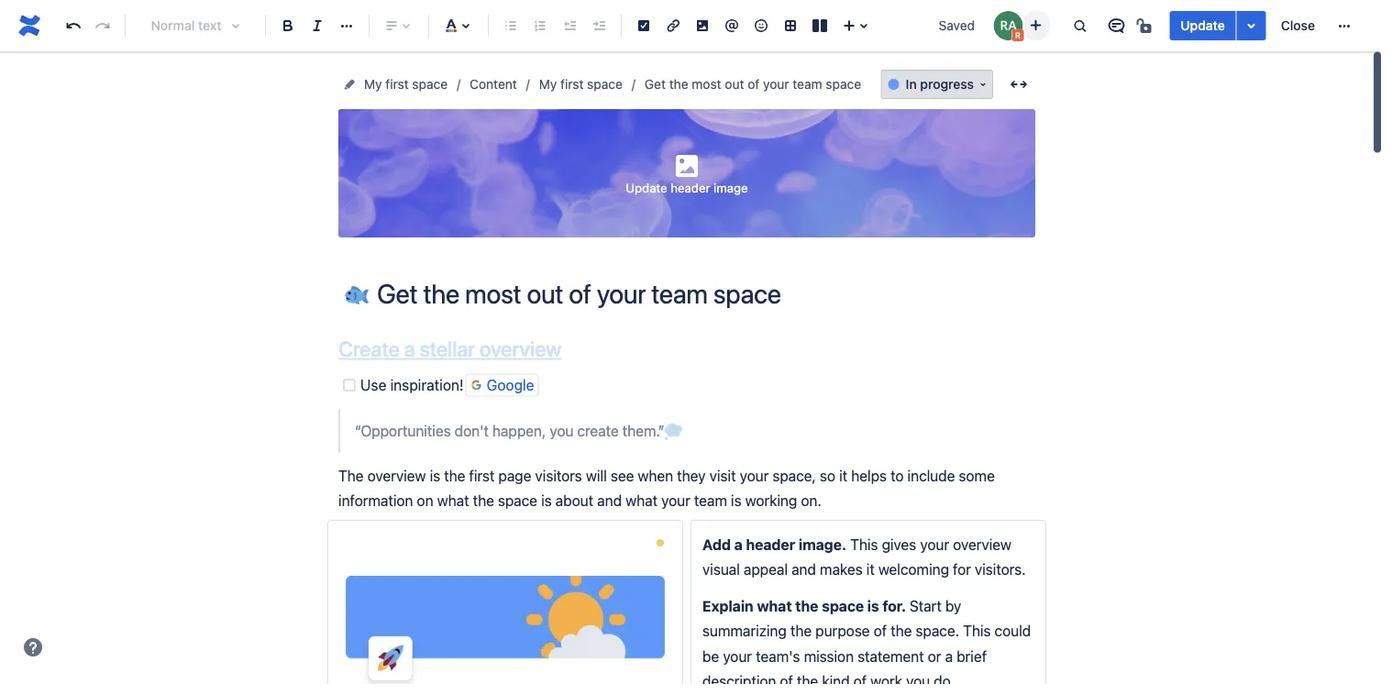 Task type: vqa. For each thing, say whether or not it's contained in the screenshot.
calendars
no



Task type: locate. For each thing, give the bounding box(es) containing it.
visit
[[710, 467, 736, 484]]

link image
[[662, 15, 684, 37]]

is up on
[[430, 467, 440, 484]]

update
[[1181, 18, 1225, 33], [626, 181, 667, 195]]

ruby anderson image
[[994, 11, 1023, 40]]

confluence image
[[15, 11, 44, 40], [15, 11, 44, 40]]

google button
[[466, 374, 539, 397]]

and inside 'the overview is the first page visitors will see when they visit your space, so it helps to include some information on what the space is about and what your team is working on.'
[[597, 492, 622, 510]]

1 horizontal spatial overview
[[480, 337, 562, 361]]

1 horizontal spatial team
[[793, 77, 822, 92]]

is down visitors
[[541, 492, 552, 510]]

update button
[[1170, 11, 1236, 40]]

adjust update settings image
[[1241, 15, 1263, 37]]

0 vertical spatial update
[[1181, 18, 1225, 33]]

and down see
[[597, 492, 622, 510]]

update left image
[[626, 181, 667, 195]]

move this page image
[[342, 77, 357, 92]]

start by summarizing the purpose of the space. this could be your team's mission statement or a brief description of the kind of work you do.
[[703, 597, 1035, 684]]

them."
[[623, 422, 665, 439]]

update for update
[[1181, 18, 1225, 33]]

it right so
[[839, 467, 847, 484]]

1 horizontal spatial and
[[792, 561, 816, 578]]

no restrictions image
[[1135, 15, 1157, 37]]

1 horizontal spatial my first space
[[539, 77, 623, 92]]

explain what the space is for.
[[703, 597, 910, 614]]

header inside "dropdown button"
[[671, 181, 710, 195]]

visual
[[703, 561, 740, 578]]

2 vertical spatial overview
[[953, 536, 1012, 553]]

it inside this gives your overview visual appeal and makes it welcoming for visitors.
[[866, 561, 875, 578]]

overview
[[480, 337, 562, 361], [367, 467, 426, 484], [953, 536, 1012, 553]]

:thought_balloon: image
[[665, 423, 683, 441], [665, 423, 683, 441]]

2 my first space from the left
[[539, 77, 623, 92]]

overview up visitors.
[[953, 536, 1012, 553]]

0 horizontal spatial and
[[597, 492, 622, 510]]

see
[[611, 467, 634, 484]]

visitors
[[535, 467, 582, 484]]

a right add on the bottom right
[[734, 536, 743, 553]]

2 horizontal spatial overview
[[953, 536, 1012, 553]]

0 horizontal spatial you
[[550, 422, 573, 439]]

update inside "dropdown button"
[[626, 181, 667, 195]]

for
[[953, 561, 971, 578]]

is left for.
[[867, 597, 879, 614]]

so
[[820, 467, 835, 484]]

my first space for second my first space link from the left
[[539, 77, 623, 92]]

your
[[763, 77, 789, 92], [740, 467, 769, 484], [661, 492, 690, 510], [920, 536, 949, 553], [723, 647, 752, 665]]

close button
[[1270, 11, 1326, 40]]

include
[[908, 467, 955, 484]]

first right move this page icon
[[385, 77, 409, 92]]

what down when at the left bottom of the page
[[626, 492, 658, 510]]

my
[[364, 77, 382, 92], [539, 77, 557, 92]]

update inside button
[[1181, 18, 1225, 33]]

add image, video, or file image
[[692, 15, 714, 37]]

0 horizontal spatial update
[[626, 181, 667, 195]]

on
[[417, 492, 433, 510]]

2 my from the left
[[539, 77, 557, 92]]

team down layouts image at right top
[[793, 77, 822, 92]]

table image
[[780, 15, 802, 37]]

0 vertical spatial it
[[839, 467, 847, 484]]

the overview is the first page visitors will see when they visit your space, so it helps to include some information on what the space is about and what your team is working on.
[[338, 467, 999, 510]]

my first space link down outdent ⇧tab 'image'
[[539, 73, 623, 95]]

out
[[725, 77, 744, 92]]

a up use inspiration!
[[404, 337, 415, 361]]

header
[[671, 181, 710, 195], [746, 536, 795, 553]]

the down "explain what the space is for."
[[790, 622, 812, 640]]

and inside this gives your overview visual appeal and makes it welcoming for visitors.
[[792, 561, 816, 578]]

your up description
[[723, 647, 752, 665]]

space down layouts image at right top
[[826, 77, 861, 92]]

1 horizontal spatial it
[[866, 561, 875, 578]]

0 vertical spatial a
[[404, 337, 415, 361]]

0 horizontal spatial it
[[839, 467, 847, 484]]

1 horizontal spatial header
[[746, 536, 795, 553]]

image.
[[799, 536, 847, 553]]

team down visit
[[694, 492, 727, 510]]

create
[[338, 337, 400, 361]]

welcoming
[[878, 561, 949, 578]]

explain
[[703, 597, 754, 614]]

your up welcoming
[[920, 536, 949, 553]]

1 horizontal spatial a
[[734, 536, 743, 553]]

your up working
[[740, 467, 769, 484]]

0 horizontal spatial my first space link
[[364, 73, 448, 95]]

your inside this gives your overview visual appeal and makes it welcoming for visitors.
[[920, 536, 949, 553]]

1 horizontal spatial first
[[469, 467, 495, 484]]

2 horizontal spatial first
[[560, 77, 584, 92]]

a inside the start by summarizing the purpose of the space. this could be your team's mission statement or a brief description of the kind of work you do.
[[945, 647, 953, 665]]

1 vertical spatial it
[[866, 561, 875, 578]]

2 my first space link from the left
[[539, 73, 623, 95]]

1 horizontal spatial you
[[906, 672, 930, 684]]

this up brief
[[963, 622, 991, 640]]

it right makes
[[866, 561, 875, 578]]

team inside 'the overview is the first page visitors will see when they visit your space, so it helps to include some information on what the space is about and what your team is working on.'
[[694, 492, 727, 510]]

it
[[839, 467, 847, 484], [866, 561, 875, 578]]

and
[[597, 492, 622, 510], [792, 561, 816, 578]]

my for second my first space link from the left
[[539, 77, 557, 92]]

this up makes
[[850, 536, 878, 553]]

comment icon image
[[1105, 15, 1127, 37]]

is
[[430, 467, 440, 484], [541, 492, 552, 510], [731, 492, 742, 510], [867, 597, 879, 614]]

my first space link
[[364, 73, 448, 95], [539, 73, 623, 95]]

space left the content
[[412, 77, 448, 92]]

1 my from the left
[[364, 77, 382, 92]]

space,
[[773, 467, 816, 484]]

2 horizontal spatial a
[[945, 647, 953, 665]]

summarizing
[[703, 622, 787, 640]]

overview for this gives your overview visual appeal and makes it welcoming for visitors.
[[953, 536, 1012, 553]]

overview up information
[[367, 467, 426, 484]]

work
[[871, 672, 902, 684]]

this
[[850, 536, 878, 553], [963, 622, 991, 640]]

header left image
[[671, 181, 710, 195]]

a for create
[[404, 337, 415, 361]]

a for add
[[734, 536, 743, 553]]

space down page
[[498, 492, 537, 510]]

or
[[928, 647, 941, 665]]

you left create
[[550, 422, 573, 439]]

first left page
[[469, 467, 495, 484]]

0 horizontal spatial overview
[[367, 467, 426, 484]]

bullet list ⌘⇧8 image
[[500, 15, 522, 37]]

first
[[385, 77, 409, 92], [560, 77, 584, 92], [469, 467, 495, 484]]

0 vertical spatial this
[[850, 536, 878, 553]]

what
[[437, 492, 469, 510], [626, 492, 658, 510], [757, 597, 792, 614]]

purpose
[[815, 622, 870, 640]]

1 horizontal spatial my first space link
[[539, 73, 623, 95]]

0 horizontal spatial first
[[385, 77, 409, 92]]

get the most out of your team space
[[645, 77, 861, 92]]

my right the content
[[539, 77, 557, 92]]

my first space down outdent ⇧tab 'image'
[[539, 77, 623, 92]]

space inside 'the overview is the first page visitors will see when they visit your space, so it helps to include some information on what the space is about and what your team is working on.'
[[498, 492, 537, 510]]

0 vertical spatial and
[[597, 492, 622, 510]]

it inside 'the overview is the first page visitors will see when they visit your space, so it helps to include some information on what the space is about and what your team is working on.'
[[839, 467, 847, 484]]

1 vertical spatial update
[[626, 181, 667, 195]]

overview up "google"
[[480, 337, 562, 361]]

team
[[793, 77, 822, 92], [694, 492, 727, 510]]

of
[[748, 77, 760, 92], [874, 622, 887, 640], [780, 672, 793, 684], [854, 672, 867, 684]]

1 horizontal spatial my
[[539, 77, 557, 92]]

1 my first space from the left
[[364, 77, 448, 92]]

0 horizontal spatial this
[[850, 536, 878, 553]]

a right or
[[945, 647, 953, 665]]

"opportunities
[[355, 422, 451, 439]]

of right the "kind"
[[854, 672, 867, 684]]

by
[[945, 597, 961, 614]]

1 vertical spatial and
[[792, 561, 816, 578]]

my for 2nd my first space link from right
[[364, 77, 382, 92]]

mention image
[[721, 15, 743, 37]]

my first space right move this page icon
[[364, 77, 448, 92]]

what down appeal
[[757, 597, 792, 614]]

my right move this page icon
[[364, 77, 382, 92]]

overview inside this gives your overview visual appeal and makes it welcoming for visitors.
[[953, 536, 1012, 553]]

what right on
[[437, 492, 469, 510]]

1 horizontal spatial this
[[963, 622, 991, 640]]

0 horizontal spatial my first space
[[364, 77, 448, 92]]

your down they
[[661, 492, 690, 510]]

use inspiration!
[[360, 376, 464, 394]]

add a header image.
[[703, 536, 847, 553]]

your inside the start by summarizing the purpose of the space. this could be your team's mission statement or a brief description of the kind of work you do.
[[723, 647, 752, 665]]

don't
[[455, 422, 489, 439]]

add
[[703, 536, 731, 553]]

use
[[360, 376, 386, 394]]

header up appeal
[[746, 536, 795, 553]]

2 vertical spatial a
[[945, 647, 953, 665]]

my first space for 2nd my first space link from right
[[364, 77, 448, 92]]

saved
[[939, 18, 975, 33]]

layouts image
[[809, 15, 831, 37]]

when
[[638, 467, 673, 484]]

1 horizontal spatial what
[[626, 492, 658, 510]]

first for 2nd my first space link from right
[[385, 77, 409, 92]]

update header image button
[[620, 150, 753, 196]]

the
[[338, 467, 364, 484]]

undo ⌘z image
[[62, 15, 84, 37]]

1 vertical spatial a
[[734, 536, 743, 553]]

make page full-width image
[[1008, 73, 1030, 95]]

0 horizontal spatial header
[[671, 181, 710, 195]]

0 horizontal spatial team
[[694, 492, 727, 510]]

the
[[669, 77, 688, 92], [444, 467, 465, 484], [473, 492, 494, 510], [795, 597, 818, 614], [790, 622, 812, 640], [891, 622, 912, 640], [797, 672, 818, 684]]

first down outdent ⇧tab 'image'
[[560, 77, 584, 92]]

0 vertical spatial overview
[[480, 337, 562, 361]]

my first space link right move this page icon
[[364, 73, 448, 95]]

the right get
[[669, 77, 688, 92]]

my first space
[[364, 77, 448, 92], [539, 77, 623, 92]]

close
[[1281, 18, 1315, 33]]

0 horizontal spatial a
[[404, 337, 415, 361]]

create
[[577, 422, 619, 439]]

appeal
[[744, 561, 788, 578]]

gives
[[882, 536, 916, 553]]

space
[[412, 77, 448, 92], [587, 77, 623, 92], [826, 77, 861, 92], [498, 492, 537, 510], [822, 597, 864, 614]]

update header image
[[626, 181, 748, 195]]

0 vertical spatial header
[[671, 181, 710, 195]]

0 horizontal spatial my
[[364, 77, 382, 92]]

stellar
[[420, 337, 475, 361]]

1 vertical spatial header
[[746, 536, 795, 553]]

update left adjust update settings icon
[[1181, 18, 1225, 33]]

1 horizontal spatial update
[[1181, 18, 1225, 33]]

and down image.
[[792, 561, 816, 578]]

is down visit
[[731, 492, 742, 510]]

you
[[550, 422, 573, 439], [906, 672, 930, 684]]

1 vertical spatial team
[[694, 492, 727, 510]]

1 vertical spatial you
[[906, 672, 930, 684]]

1 vertical spatial this
[[963, 622, 991, 640]]

1 vertical spatial overview
[[367, 467, 426, 484]]

update for update header image
[[626, 181, 667, 195]]

a
[[404, 337, 415, 361], [734, 536, 743, 553], [945, 647, 953, 665]]

you left do.
[[906, 672, 930, 684]]



Task type: describe. For each thing, give the bounding box(es) containing it.
Give this page a title text field
[[377, 279, 1035, 309]]

of down the 'team's'
[[780, 672, 793, 684]]

on.
[[801, 492, 821, 510]]

indent tab image
[[588, 15, 610, 37]]

0 vertical spatial you
[[550, 422, 573, 439]]

2 horizontal spatial what
[[757, 597, 792, 614]]

could
[[995, 622, 1031, 640]]

statement
[[858, 647, 924, 665]]

space.
[[916, 622, 959, 640]]

will
[[586, 467, 607, 484]]

the right on
[[473, 492, 494, 510]]

0 vertical spatial team
[[793, 77, 822, 92]]

of right out on the right top of the page
[[748, 77, 760, 92]]

mission
[[804, 647, 854, 665]]

most
[[692, 77, 721, 92]]

first inside 'the overview is the first page visitors will see when they visit your space, so it helps to include some information on what the space is about and what your team is working on.'
[[469, 467, 495, 484]]

1 my first space link from the left
[[364, 73, 448, 95]]

do.
[[934, 672, 955, 684]]

outdent ⇧tab image
[[559, 15, 581, 37]]

"opportunities don't happen, you create them."
[[355, 422, 665, 439]]

create a stellar overview
[[338, 337, 562, 361]]

overview for create a stellar overview
[[480, 337, 562, 361]]

they
[[677, 467, 706, 484]]

help image
[[22, 636, 44, 658]]

google
[[487, 376, 534, 394]]

the left the "kind"
[[797, 672, 818, 684]]

redo ⌘⇧z image
[[92, 15, 114, 37]]

about
[[556, 492, 593, 510]]

this inside this gives your overview visual appeal and makes it welcoming for visitors.
[[850, 536, 878, 553]]

be
[[703, 647, 719, 665]]

of up statement
[[874, 622, 887, 640]]

information
[[338, 492, 413, 510]]

image
[[714, 181, 748, 195]]

invite to edit image
[[1025, 14, 1047, 36]]

some
[[959, 467, 995, 484]]

first for second my first space link from the left
[[560, 77, 584, 92]]

get
[[645, 77, 666, 92]]

overview inside 'the overview is the first page visitors will see when they visit your space, so it helps to include some information on what the space is about and what your team is working on.'
[[367, 467, 426, 484]]

italic ⌘i image
[[306, 15, 328, 37]]

:fish: image
[[345, 281, 369, 304]]

your right out on the right top of the page
[[763, 77, 789, 92]]

working
[[745, 492, 797, 510]]

helps
[[851, 467, 887, 484]]

space left get
[[587, 77, 623, 92]]

happen,
[[492, 422, 546, 439]]

you inside the start by summarizing the purpose of the space. this could be your team's mission statement or a brief description of the kind of work you do.
[[906, 672, 930, 684]]

the down don't
[[444, 467, 465, 484]]

makes
[[820, 561, 863, 578]]

kind
[[822, 672, 850, 684]]

page
[[498, 467, 531, 484]]

to
[[891, 467, 904, 484]]

0 horizontal spatial what
[[437, 492, 469, 510]]

content
[[470, 77, 517, 92]]

the up the purpose
[[795, 597, 818, 614]]

content link
[[470, 73, 517, 95]]

more formatting image
[[336, 15, 358, 37]]

description
[[703, 672, 776, 684]]

Main content area, start typing to enter text. text field
[[327, 337, 1046, 684]]

more image
[[1333, 15, 1355, 37]]

the down for.
[[891, 622, 912, 640]]

this gives your overview visual appeal and makes it welcoming for visitors.
[[703, 536, 1026, 578]]

:fish: image
[[345, 281, 369, 304]]

emoji image
[[750, 15, 772, 37]]

get the most out of your team space link
[[645, 73, 861, 95]]

visitors.
[[975, 561, 1026, 578]]

header inside main content area, start typing to enter text. text box
[[746, 536, 795, 553]]

brief
[[957, 647, 987, 665]]

team's
[[756, 647, 800, 665]]

action item image
[[633, 15, 655, 37]]

for.
[[883, 597, 906, 614]]

bold ⌘b image
[[277, 15, 299, 37]]

space up the purpose
[[822, 597, 864, 614]]

this inside the start by summarizing the purpose of the space. this could be your team's mission statement or a brief description of the kind of work you do.
[[963, 622, 991, 640]]

find and replace image
[[1069, 15, 1091, 37]]

start
[[910, 597, 942, 614]]

inspiration!
[[390, 376, 464, 394]]

numbered list ⌘⇧7 image
[[529, 15, 551, 37]]



